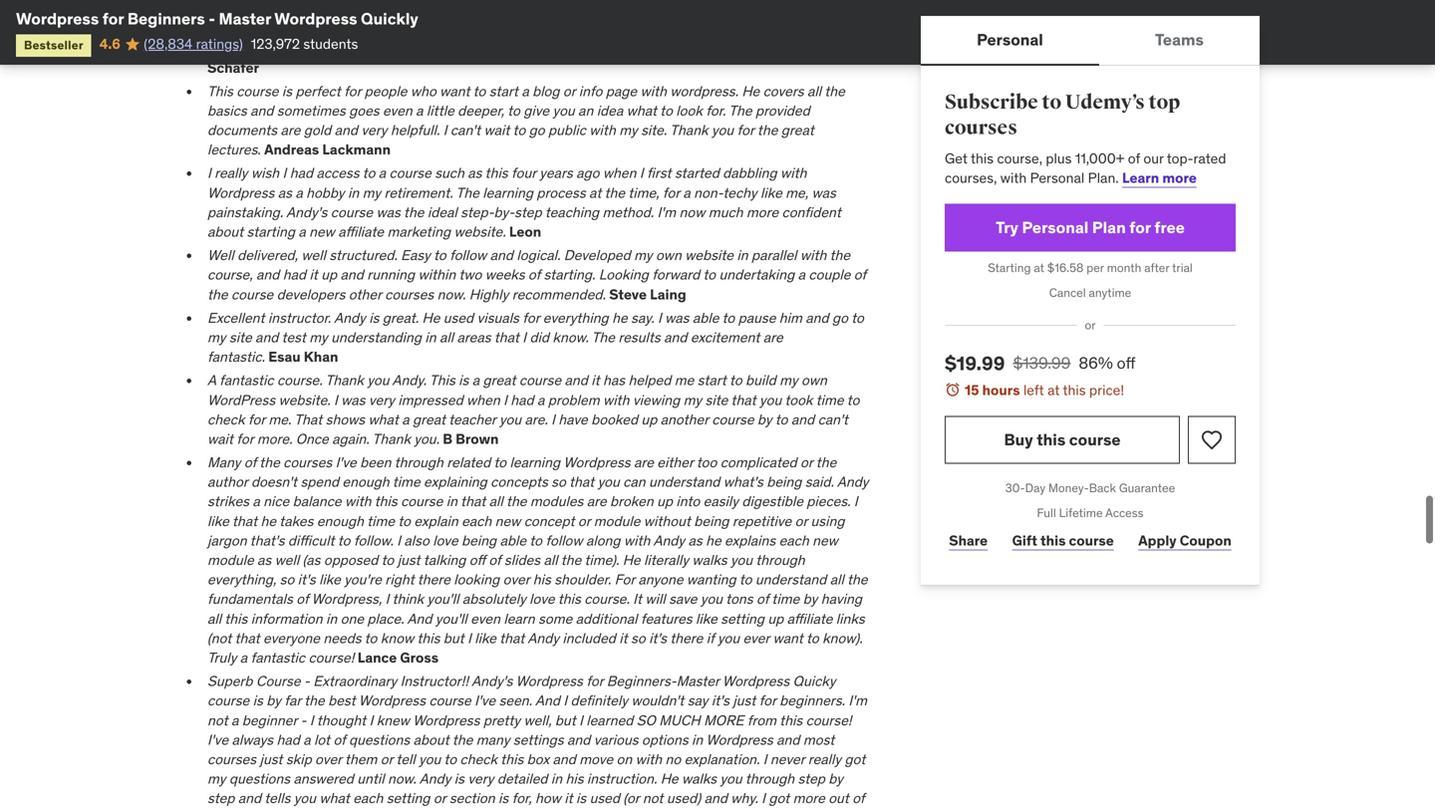 Task type: vqa. For each thing, say whether or not it's contained in the screenshot.


Task type: locate. For each thing, give the bounding box(es) containing it.
over inside superb course - extraordinary instructor!! andy's wordpress for beginners-master wordpress quicky course is by far the best wordpress course i've seen. and i definitely wouldn't say it's just for beginners. i'm not a beginner - i thought i knew wordpress pretty well, but i learned so much more from this course! i've always had a lot of questions about the many settings and various options in wordpress and most courses just skip over them or tell you to check this box and move on with no explanation. i never really got my questions answered until now. andy is very detailed in his instruction. he walks you through step by step and tells you what each setting or section is for, how it is used (or not used) and why. i got more out of andy's course than any other course i've ever taken. he has an extensive teaching background an
[[315, 748, 342, 766]]

1 vertical spatial has
[[553, 806, 575, 810]]

1 horizontal spatial when
[[603, 161, 636, 179]]

by inside a fantastic course. thank you andy. this is a great course and it has helped me start to build my own wordpress website. i was very impressed when i had a problem with viewing my site that you took time to check for me. that shows what a great teacher you are. i have booked up another course by to and can't wait for more. once again. thank you.
[[758, 408, 772, 425]]

thank inside this course is perfect for people who want to start a blog or info page with wordpress. he covers all the basics and sometimes goes even a little deeper, to give you an idea what to look for. the provided documents are gold and very helpfull. i can't wait to go public with my site. thank you for the great lectures
[[670, 118, 708, 136]]

beginners.
[[780, 689, 845, 707]]

just
[[397, 548, 420, 566], [733, 689, 756, 707], [260, 748, 283, 766]]

really up "everything."
[[447, 17, 481, 34]]

1 vertical spatial enough
[[317, 509, 364, 527]]

what inside superb course - extraordinary instructor!! andy's wordpress for beginners-master wordpress quicky course is by far the best wordpress course i've seen. and i definitely wouldn't say it's just for beginners. i'm not a beginner - i thought i knew wordpress pretty well, but i learned so much more from this course! i've always had a lot of questions about the many settings and various options in wordpress and most courses just skip over them or tell you to check this box and move on with no explanation. i never really got my questions answered until now. andy is very detailed in his instruction. he walks you through step by step and tells you what each setting or section is for, how it is used (or not used) and why. i got more out of andy's course than any other course i've ever taken. he has an extensive teaching background an
[[319, 787, 350, 805]]

after
[[1145, 260, 1170, 276]]

- up ratings)
[[209, 8, 215, 29]]

students
[[303, 35, 358, 53]]

the up shoulder.
[[561, 548, 581, 566]]

2 horizontal spatial really
[[808, 748, 841, 766]]

setting
[[721, 607, 765, 625], [386, 787, 430, 805]]

course
[[256, 669, 301, 687]]

love up talking
[[433, 529, 458, 547]]

as down wish
[[278, 181, 292, 199]]

30-
[[1006, 480, 1025, 496]]

site inside what a fantastic share of knowledge. i really appreciated and loved how a "real" site was used for the lectures, real world examples of everything. i would definitely take this course - highly recommended!
[[702, 17, 725, 34]]

2 horizontal spatial at
[[1048, 381, 1060, 399]]

walks inside many of the courses i've been through related to learning wordpress are either too complicated or the author doesn't spend enough time explaining concepts so that you can understand what's being said. andy strikes a nice balance with this course in that all the modules are broken up into easily digestible pieces. i like that he takes enough time to explain each new concept or module without being repetitive or using jargon that's difficult to follow. i also love being able to follow along with andy as he explains each new module as well (as opposed to just talking off of slides all the time). he literally walks you through everything, so it's like you're right there looking over his shoulder. for anyone wanting to understand all the fundamentals of wordpress, i think you'll absolutely love this course. it will save you tons of time by having all this information in one place. and you'll even learn some additional features like setting up affiliate links (not that everyone needs to know this but i like that andy included it so it's there if you ever want to know). truly a fantastic course!
[[692, 548, 727, 566]]

recommended!
[[739, 36, 834, 54]]

and inside what a fantastic share of knowledge. i really appreciated and loved how a "real" site was used for the lectures, real world examples of everything. i would definitely take this course - highly recommended!
[[562, 17, 585, 34]]

to down took
[[775, 408, 788, 425]]

how
[[625, 17, 651, 34], [535, 787, 561, 805]]

of right the many
[[244, 451, 256, 469]]

a up teacher
[[472, 368, 480, 386]]

through inside superb course - extraordinary instructor!! andy's wordpress for beginners-master wordpress quicky course is by far the best wordpress course i've seen. and i definitely wouldn't say it's just for beginners. i'm not a beginner - i thought i knew wordpress pretty well, but i learned so much more from this course! i've always had a lot of questions about the many settings and various options in wordpress and most courses just skip over them or tell you to check this box and move on with no explanation. i never really got my questions answered until now. andy is very detailed in his instruction. he walks you through step by step and tells you what each setting or section is for, how it is used (or not used) and why. i got more out of andy's course than any other course i've ever taken. he has an extensive teaching background an
[[745, 767, 795, 785]]

has left helped at the top left
[[603, 368, 625, 386]]

i've
[[336, 451, 357, 469], [475, 689, 496, 707], [207, 728, 228, 746], [435, 806, 456, 810]]

2 vertical spatial it's
[[712, 689, 730, 707]]

so
[[637, 709, 656, 726]]

i inside this course is perfect for people who want to start a blog or info page with wordpress. he covers all the basics and sometimes goes even a little deeper, to give you an idea what to look for. the provided documents are gold and very helpfull. i can't wait to go public with my site. thank you for the great lectures
[[443, 118, 447, 136]]

andy's inside 'i really wish i had access to a course such as this four years ago when i first started dabbling with wordpress as a hobby in my retirement. the learning process at the time, for a non-techy like me, was painstaking. andy's course was the ideal step-by-step teaching method. i'm now much more confident about starting a new affiliate marketing website.'
[[286, 200, 327, 218]]

me.
[[269, 408, 291, 425]]

by inside many of the courses i've been through related to learning wordpress are either too complicated or the author doesn't spend enough time explaining concepts so that you can understand what's being said. andy strikes a nice balance with this course in that all the modules are broken up into easily digestible pieces. i like that he takes enough time to explain each new concept or module without being repetitive or using jargon that's difficult to follow. i also love being able to follow along with andy as he explains each new module as well (as opposed to just talking off of slides all the time). he literally walks you through everything, so it's like you're right there looking over his shoulder. for anyone wanting to understand all the fundamentals of wordpress, i think you'll absolutely love this course. it will save you tons of time by having all this information in one place. and you'll even learn some additional features like setting up affiliate links (not that everyone needs to know this but i like that andy included it so it's there if you ever want to know). truly a fantastic course!
[[803, 587, 818, 605]]

has inside superb course - extraordinary instructor!! andy's wordpress for beginners-master wordpress quicky course is by far the best wordpress course i've seen. and i definitely wouldn't say it's just for beginners. i'm not a beginner - i thought i knew wordpress pretty well, but i learned so much more from this course! i've always had a lot of questions about the many settings and various options in wordpress and most courses just skip over them or tell you to check this box and move on with no explanation. i never really got my questions answered until now. andy is very detailed in his instruction. he walks you through step by step and tells you what each setting or section is for, how it is used (or not used) and why. i got more out of andy's course than any other course i've ever taken. he has an extensive teaching background an
[[553, 806, 575, 810]]

course down superb
[[207, 689, 249, 707]]

0 vertical spatial more
[[1163, 169, 1197, 187]]

top
[[1149, 90, 1181, 115]]

or
[[563, 79, 576, 97], [1085, 318, 1096, 333], [801, 451, 813, 469], [578, 509, 591, 527], [795, 509, 808, 527], [381, 748, 393, 766], [434, 787, 446, 805]]

follow
[[450, 243, 487, 261], [546, 529, 583, 547]]

tab list
[[921, 16, 1260, 66]]

course! inside superb course - extraordinary instructor!! andy's wordpress for beginners-master wordpress quicky course is by far the best wordpress course i've seen. and i definitely wouldn't say it's just for beginners. i'm not a beginner - i thought i knew wordpress pretty well, but i learned so much more from this course! i've always had a lot of questions about the many settings and various options in wordpress and most courses just skip over them or tell you to check this box and move on with no explanation. i never really got my questions answered until now. andy is very detailed in his instruction. he walks you through step by step and tells you what each setting or section is for, how it is used (or not used) and why. i got more out of andy's course than any other course i've ever taken. he has an extensive teaching background an
[[806, 709, 852, 726]]

0 vertical spatial it's
[[298, 568, 316, 586]]

1 vertical spatial website.
[[279, 388, 331, 406]]

when up time,
[[603, 161, 636, 179]]

teams
[[1155, 29, 1204, 50]]

to up deeper,
[[473, 79, 486, 97]]

2 horizontal spatial he
[[706, 529, 721, 547]]

out
[[829, 787, 849, 805]]

1 vertical spatial walks
[[682, 767, 717, 785]]

start up deeper,
[[489, 79, 518, 97]]

how right for,
[[535, 787, 561, 805]]

0 horizontal spatial what
[[319, 787, 350, 805]]

this left price!
[[1063, 381, 1086, 399]]

0 vertical spatial well
[[301, 243, 326, 261]]

andy inside superb course - extraordinary instructor!! andy's wordpress for beginners-master wordpress quicky course is by far the best wordpress course i've seen. and i definitely wouldn't say it's just for beginners. i'm not a beginner - i thought i knew wordpress pretty well, but i learned so much more from this course! i've always had a lot of questions about the many settings and various options in wordpress and most courses just skip over them or tell you to check this box and move on with no explanation. i never really got my questions answered until now. andy is very detailed in his instruction. he walks you through step by step and tells you what each setting or section is for, how it is used (or not used) and why. i got more out of andy's course than any other course i've ever taken. he has an extensive teaching background an
[[419, 767, 451, 785]]

his inside many of the courses i've been through related to learning wordpress are either too complicated or the author doesn't spend enough time explaining concepts so that you can understand what's being said. andy strikes a nice balance with this course in that all the modules are broken up into easily digestible pieces. i like that he takes enough time to explain each new concept or module without being repetitive or using jargon that's difficult to follow. i also love being able to follow along with andy as he explains each new module as well (as opposed to just talking off of slides all the time). he literally walks you through everything, so it's like you're right there looking over his shoulder. for anyone wanting to understand all the fundamentals of wordpress, i think you'll absolutely love this course. it will save you tons of time by having all this information in one place. and you'll even learn some additional features like setting up affiliate links (not that everyone needs to know this but i like that andy included it so it's there if you ever want to know). truly a fantastic course!
[[533, 568, 551, 586]]

plan
[[1092, 217, 1126, 238]]

1 vertical spatial his
[[566, 767, 584, 785]]

about up tell
[[413, 728, 449, 746]]

it's inside superb course - extraordinary instructor!! andy's wordpress for beginners-master wordpress quicky course is by far the best wordpress course i've seen. and i definitely wouldn't say it's just for beginners. i'm not a beginner - i thought i knew wordpress pretty well, but i learned so much more from this course! i've always had a lot of questions about the many settings and various options in wordpress and most courses just skip over them or tell you to check this box and move on with no explanation. i never really got my questions answered until now. andy is very detailed in his instruction. he walks you through step by step and tells you what each setting or section is for, how it is used (or not used) and why. i got more out of andy's course than any other course i've ever taken. he has an extensive teaching background an
[[712, 689, 730, 707]]

are inside this course is perfect for people who want to start a blog or info page with wordpress. he covers all the basics and sometimes goes even a little deeper, to give you an idea what to look for. the provided documents are gold and very helpfull. i can't wait to go public with my site. thank you for the great lectures
[[281, 118, 300, 136]]

0 vertical spatial go
[[529, 118, 545, 136]]

1 horizontal spatial over
[[503, 568, 530, 586]]

1 horizontal spatial even
[[471, 607, 500, 625]]

0 vertical spatial want
[[440, 79, 470, 97]]

wishlist image
[[1200, 428, 1224, 452]]

0 horizontal spatial step
[[207, 787, 235, 805]]

1 horizontal spatial off
[[1117, 353, 1136, 373]]

in
[[348, 181, 359, 199], [737, 243, 748, 261], [425, 325, 436, 343], [446, 490, 457, 508], [326, 607, 337, 625], [692, 728, 703, 746], [551, 767, 562, 785]]

thought
[[317, 709, 366, 726]]

2 vertical spatial more
[[793, 787, 825, 805]]

0 horizontal spatial and
[[407, 607, 432, 625]]

can't inside a fantastic course. thank you andy. this is a great course and it has helped me start to build my own wordpress website. i was very impressed when i had a problem with viewing my site that you took time to check for me. that shows what a great teacher you are. i have booked up another course by to and can't wait for more. once again. thank you.
[[818, 408, 848, 425]]

1 vertical spatial the
[[456, 181, 479, 199]]

0 vertical spatial website.
[[454, 220, 506, 238]]

definitely down appreciated
[[527, 36, 584, 54]]

people
[[365, 79, 407, 97]]

get
[[945, 149, 968, 167]]

2 vertical spatial used
[[590, 787, 620, 805]]

wordpress.
[[670, 79, 739, 97]]

about inside 'i really wish i had access to a course such as this four years ago when i first started dabbling with wordpress as a hobby in my retirement. the learning process at the time, for a non-techy like me, was painstaking. andy's course was the ideal step-by-step teaching method. i'm now much more confident about starting a new affiliate marketing website.'
[[207, 220, 243, 238]]

with down "idea"
[[589, 118, 616, 136]]

0 horizontal spatial now.
[[388, 767, 416, 785]]

1 vertical spatial great
[[483, 368, 516, 386]]

more down techy on the right top
[[747, 200, 779, 218]]

0 horizontal spatial understand
[[649, 470, 720, 488]]

0 vertical spatial even
[[383, 99, 412, 117]]

course! inside many of the courses i've been through related to learning wordpress are either too complicated or the author doesn't spend enough time explaining concepts so that you can understand what's being said. andy strikes a nice balance with this course in that all the modules are broken up into easily digestible pieces. i like that he takes enough time to explain each new concept or module without being repetitive or using jargon that's difficult to follow. i also love being able to follow along with andy as he explains each new module as well (as opposed to just talking off of slides all the time). he literally walks you through everything, so it's like you're right there looking over his shoulder. for anyone wanting to understand all the fundamentals of wordpress, i think you'll absolutely love this course. it will save you tons of time by having all this information in one place. and you'll even learn some additional features like setting up affiliate links (not that everyone needs to know this but i like that andy included it so it's there if you ever want to know). truly a fantastic course!
[[308, 646, 354, 664]]

start inside this course is perfect for people who want to start a blog or info page with wordpress. he covers all the basics and sometimes goes even a little deeper, to give you an idea what to look for. the provided documents are gold and very helpfull. i can't wait to go public with my site. thank you for the great lectures
[[489, 79, 518, 97]]

1 horizontal spatial now.
[[437, 282, 466, 300]]

price!
[[1090, 381, 1125, 399]]

being down easily
[[694, 509, 729, 527]]

the
[[729, 99, 752, 117], [456, 181, 479, 199], [592, 325, 615, 343]]

in inside well delivered, well structured. easy to follow and logical. developed my own website in parallel with the course, and had it up and running within two weeks of starting. looking forward to undertaking a couple of the course developers other courses now. highly recommended.
[[737, 243, 748, 261]]

1 vertical spatial can't
[[818, 408, 848, 425]]

1 horizontal spatial about
[[413, 728, 449, 746]]

now. inside well delivered, well structured. easy to follow and logical. developed my own website in parallel with the course, and had it up and running within two weeks of starting. looking forward to undertaking a couple of the course developers other courses now. highly recommended.
[[437, 282, 466, 300]]

it inside superb course - extraordinary instructor!! andy's wordpress for beginners-master wordpress quicky course is by far the best wordpress course i've seen. and i definitely wouldn't say it's just for beginners. i'm not a beginner - i thought i knew wordpress pretty well, but i learned so much more from this course! i've always had a lot of questions about the many settings and various options in wordpress and most courses just skip over them or tell you to check this box and move on with no explanation. i never really got my questions answered until now. andy is very detailed in his instruction. he walks you through step by step and tells you what each setting or section is for, how it is used (or not used) and why. i got more out of andy's course than any other course i've ever taken. he has an extensive teaching background an
[[564, 787, 573, 805]]

learned
[[586, 709, 633, 726]]

0 vertical spatial there
[[417, 568, 450, 586]]

0 vertical spatial check
[[207, 408, 245, 425]]

1 vertical spatial fantastic
[[219, 368, 274, 386]]

1 horizontal spatial ever
[[743, 626, 770, 644]]

affiliate up 'structured.'
[[338, 220, 384, 238]]

0 vertical spatial now.
[[437, 282, 466, 300]]

b
[[443, 427, 453, 445]]

digestible
[[742, 490, 803, 508]]

go down give
[[529, 118, 545, 136]]

1 horizontal spatial got
[[845, 748, 866, 766]]

off inside the $19.99 $139.99 86% off
[[1117, 353, 1136, 373]]

marketing
[[387, 220, 451, 238]]

2 horizontal spatial each
[[779, 529, 809, 547]]

1 horizontal spatial really
[[447, 17, 481, 34]]

for up 'from'
[[759, 689, 776, 707]]

this inside what a fantastic share of knowledge. i really appreciated and loved how a "real" site was used for the lectures, real world examples of everything. i would definitely take this course - highly recommended!
[[618, 36, 641, 54]]

0 vertical spatial wait
[[484, 118, 510, 136]]

all up "(not"
[[207, 607, 221, 625]]

0 horizontal spatial website.
[[279, 388, 331, 406]]

fantastic up course
[[251, 646, 305, 664]]

1 vertical spatial used
[[443, 306, 474, 324]]

1 horizontal spatial so
[[551, 470, 566, 488]]

0 vertical spatial when
[[603, 161, 636, 179]]

1 horizontal spatial not
[[643, 787, 663, 805]]

to inside superb course - extraordinary instructor!! andy's wordpress for beginners-master wordpress quicky course is by far the best wordpress course i've seen. and i definitely wouldn't say it's just for beginners. i'm not a beginner - i thought i knew wordpress pretty well, but i learned so much more from this course! i've always had a lot of questions about the many settings and various options in wordpress and most courses just skip over them or tell you to check this box and move on with no explanation. i never really got my questions answered until now. andy is very detailed in his instruction. he walks you through step by step and tells you what each setting or section is for, how it is used (or not used) and why. i got more out of andy's course than any other course i've ever taken. he has an extensive teaching background an
[[444, 748, 457, 766]]

you down explanation.
[[720, 767, 742, 785]]

everything
[[543, 306, 609, 324]]

and inside many of the courses i've been through related to learning wordpress are either too complicated or the author doesn't spend enough time explaining concepts so that you can understand what's being said. andy strikes a nice balance with this course in that all the modules are broken up into easily digestible pieces. i like that he takes enough time to explain each new concept or module without being repetitive or using jargon that's difficult to follow. i also love being able to follow along with andy as he explains each new module as well (as opposed to just talking off of slides all the time). he literally walks you through everything, so it's like you're right there looking over his shoulder. for anyone wanting to understand all the fundamentals of wordpress, i think you'll absolutely love this course. it will save you tons of time by having all this information in one place. and you'll even learn some additional features like setting up affiliate links (not that everyone needs to know this but i like that andy included it so it's there if you ever want to know). truly a fantastic course!
[[407, 607, 432, 625]]

0 horizontal spatial ever
[[460, 806, 486, 810]]

$139.99
[[1013, 353, 1071, 373]]

what inside a fantastic course. thank you andy. this is a great course and it has helped me start to build my own wordpress website. i was very impressed when i had a problem with viewing my site that you took time to check for me. that shows what a great teacher you are. i have booked up another course by to and can't wait for more. once again. thank you.
[[368, 408, 399, 425]]

all inside this course is perfect for people who want to start a blog or info page with wordpress. he covers all the basics and sometimes goes even a little deeper, to give you an idea what to look for. the provided documents are gold and very helpfull. i can't wait to go public with my site. thank you for the great lectures
[[807, 79, 822, 97]]

shoulder.
[[554, 568, 611, 586]]

had up developers
[[283, 263, 306, 281]]

it right for,
[[564, 787, 573, 805]]

alarm image
[[945, 382, 961, 398]]

0 horizontal spatial the
[[456, 181, 479, 199]]

my inside 'i really wish i had access to a course such as this four years ago when i first started dabbling with wordpress as a hobby in my retirement. the learning process at the time, for a non-techy like me, was painstaking. andy's course was the ideal step-by-step teaching method. i'm now much more confident about starting a new affiliate marketing website.'
[[362, 181, 381, 199]]

used inside superb course - extraordinary instructor!! andy's wordpress for beginners-master wordpress quicky course is by far the best wordpress course i've seen. and i definitely wouldn't say it's just for beginners. i'm not a beginner - i thought i knew wordpress pretty well, but i learned so much more from this course! i've always had a lot of questions about the many settings and various options in wordpress and most courses just skip over them or tell you to check this box and move on with no explanation. i never really got my questions answered until now. andy is very detailed in his instruction. he walks you through step by step and tells you what each setting or section is for, how it is used (or not used) and why. i got more out of andy's course than any other course i've ever taken. he has an extensive teaching background an
[[590, 787, 620, 805]]

andy
[[837, 470, 869, 488], [653, 529, 685, 547], [528, 626, 559, 644], [419, 767, 451, 785]]

able inside excellent instructor. andy is great. he used visuals for everything he say. i was able to pause him and go to my site and test my understanding in all areas that i did know. the results and excitement are fantastic.
[[693, 306, 719, 324]]

with inside get this course, plus 11,000+ of our top-rated courses, with personal plan.
[[1001, 169, 1027, 187]]

other
[[349, 282, 382, 300], [354, 806, 387, 810]]

used up areas
[[443, 306, 474, 324]]

perfect
[[296, 79, 341, 97]]

of right weeks
[[528, 263, 540, 281]]

what a fantastic share of knowledge. i really appreciated and loved how a "real" site was used for the lectures, real world examples of everything. i would definitely take this course - highly recommended!
[[207, 17, 837, 54]]

had inside a fantastic course. thank you andy. this is a great course and it has helped me start to build my own wordpress website. i was very impressed when i had a problem with viewing my site that you took time to check for me. that shows what a great teacher you are. i have booked up another course by to and can't wait for more. once again. thank you.
[[511, 388, 534, 406]]

1 vertical spatial well
[[275, 548, 299, 566]]

for inside try personal plan for free link
[[1130, 217, 1151, 238]]

0 horizontal spatial when
[[467, 388, 500, 406]]

to right tell
[[444, 748, 457, 766]]

understand up having
[[755, 568, 827, 586]]

was down 'laing'
[[665, 306, 689, 324]]

why.
[[731, 787, 758, 805]]

andreas
[[264, 138, 319, 156]]

with
[[640, 79, 667, 97], [589, 118, 616, 136], [781, 161, 807, 179], [1001, 169, 1027, 187], [800, 243, 827, 261], [603, 388, 629, 406], [345, 490, 371, 508], [624, 529, 650, 547], [636, 748, 662, 766]]

pause
[[738, 306, 776, 324]]

to left build
[[730, 368, 742, 386]]

0 vertical spatial but
[[443, 626, 464, 644]]

with inside superb course - extraordinary instructor!! andy's wordpress for beginners-master wordpress quicky course is by far the best wordpress course i've seen. and i definitely wouldn't say it's just for beginners. i'm not a beginner - i thought i knew wordpress pretty well, but i learned so much more from this course! i've always had a lot of questions about the many settings and various options in wordpress and most courses just skip over them or tell you to check this box and move on with no explanation. i never really got my questions answered until now. andy is very detailed in his instruction. he walks you through step by step and tells you what each setting or section is for, how it is used (or not used) and why. i got more out of andy's course than any other course i've ever taken. he has an extensive teaching background an
[[636, 748, 662, 766]]

0 horizontal spatial he
[[261, 509, 276, 527]]

0 vertical spatial love
[[433, 529, 458, 547]]

1 vertical spatial it's
[[649, 626, 667, 644]]

along
[[586, 529, 621, 547]]

start right me
[[697, 368, 727, 386]]

new
[[309, 220, 335, 238], [495, 509, 521, 527], [813, 529, 838, 547]]

1 horizontal spatial there
[[670, 626, 703, 644]]

0 horizontal spatial really
[[214, 161, 248, 179]]

you down for.
[[712, 118, 734, 136]]

website. up the that
[[279, 388, 331, 406]]

repetitive
[[733, 509, 792, 527]]

0 vertical spatial the
[[729, 99, 752, 117]]

check
[[207, 408, 245, 425], [460, 748, 497, 766]]

setting inside many of the courses i've been through related to learning wordpress are either too complicated or the author doesn't spend enough time explaining concepts so that you can understand what's being said. andy strikes a nice balance with this course in that all the modules are broken up into easily digestible pieces. i like that he takes enough time to explain each new concept or module without being repetitive or using jargon that's difficult to follow. i also love being able to follow along with andy as he explains each new module as well (as opposed to just talking off of slides all the time). he literally walks you through everything, so it's like you're right there looking over his shoulder. for anyone wanting to understand all the fundamentals of wordpress, i think you'll absolutely love this course. it will save you tons of time by having all this information in one place. and you'll even learn some additional features like setting up affiliate links (not that everyone needs to know this but i like that andy included it so it's there if you ever want to know). truly a fantastic course!
[[721, 607, 765, 625]]

course inside well delivered, well structured. easy to follow and logical. developed my own website in parallel with the course, and had it up and running within two weeks of starting. looking forward to undertaking a couple of the course developers other courses now. highly recommended.
[[231, 282, 273, 300]]

all inside excellent instructor. andy is great. he used visuals for everything he say. i was able to pause him and go to my site and test my understanding in all areas that i did know. the results and excitement are fantastic.
[[440, 325, 454, 343]]

able up excitement at the top of the page
[[693, 306, 719, 324]]

1 vertical spatial he
[[261, 509, 276, 527]]

sometimes
[[277, 99, 346, 117]]

0 vertical spatial off
[[1117, 353, 1136, 373]]

at right left
[[1048, 381, 1060, 399]]

0 horizontal spatial module
[[207, 548, 254, 566]]

course up back
[[1069, 430, 1121, 450]]

even
[[383, 99, 412, 117], [471, 607, 500, 625]]

for left me.
[[248, 408, 265, 425]]

with inside a fantastic course. thank you andy. this is a great course and it has helped me start to build my own wordpress website. i was very impressed when i had a problem with viewing my site that you took time to check for me. that shows what a great teacher you are. i have booked up another course by to and can't wait for more. once again. thank you.
[[603, 388, 629, 406]]

learning inside 'i really wish i had access to a course such as this four years ago when i first started dabbling with wordpress as a hobby in my retirement. the learning process at the time, for a non-techy like me, was painstaking. andy's course was the ideal step-by-step teaching method. i'm now much more confident about starting a new affiliate marketing website.'
[[483, 181, 533, 199]]

that
[[294, 408, 322, 425]]

(28,834
[[144, 35, 193, 53]]

through down you.
[[394, 451, 444, 469]]

0 vertical spatial used
[[756, 17, 786, 34]]

explaining
[[424, 470, 487, 488]]

wordpress up 'from'
[[722, 669, 790, 687]]

and up well,
[[535, 689, 560, 707]]

the down provided on the top right of the page
[[757, 118, 778, 136]]

it inside many of the courses i've been through related to learning wordpress are either too complicated or the author doesn't spend enough time explaining concepts so that you can understand what's being said. andy strikes a nice balance with this course in that all the modules are broken up into easily digestible pieces. i like that he takes enough time to explain each new concept or module without being repetitive or using jargon that's difficult to follow. i also love being able to follow along with andy as he explains each new module as well (as opposed to just talking off of slides all the time). he literally walks you through everything, so it's like you're right there looking over his shoulder. for anyone wanting to understand all the fundamentals of wordpress, i think you'll absolutely love this course. it will save you tons of time by having all this information in one place. and you'll even learn some additional features like setting up affiliate links (not that everyone needs to know this but i like that andy included it so it's there if you ever want to know). truly a fantastic course!
[[619, 626, 628, 644]]

123,972 students
[[251, 35, 358, 53]]

time,
[[628, 181, 659, 199]]

difficult
[[288, 529, 335, 547]]

0 vertical spatial enough
[[342, 470, 389, 488]]

and down think
[[407, 607, 432, 625]]

this
[[207, 79, 233, 97], [430, 368, 455, 386]]

1 horizontal spatial andy's
[[286, 200, 327, 218]]

2 vertical spatial each
[[353, 787, 383, 805]]

0 horizontal spatial check
[[207, 408, 245, 425]]

2 vertical spatial at
[[1048, 381, 1060, 399]]

or inside this course is perfect for people who want to start a blog or info page with wordpress. he covers all the basics and sometimes goes even a little deeper, to give you an idea what to look for. the provided documents are gold and very helpfull. i can't wait to go public with my site. thank you for the great lectures
[[563, 79, 576, 97]]

0 vertical spatial just
[[397, 548, 420, 566]]

the up said.
[[816, 451, 837, 469]]

off up looking
[[469, 548, 485, 566]]

for up goes
[[344, 79, 361, 97]]

as down "without"
[[688, 529, 702, 547]]

learn
[[1122, 169, 1160, 187]]

included
[[563, 626, 616, 644]]

1 vertical spatial follow
[[546, 529, 583, 547]]

with inside 'i really wish i had access to a course such as this four years ago when i first started dabbling with wordpress as a hobby in my retirement. the learning process at the time, for a non-techy like me, was painstaking. andy's course was the ideal step-by-step teaching method. i'm now much more confident about starting a new affiliate marketing website.'
[[781, 161, 807, 179]]

0 horizontal spatial more
[[747, 200, 779, 218]]

can't
[[450, 118, 481, 136], [818, 408, 848, 425]]

a left hobby
[[295, 181, 303, 199]]

wordpress inside 'i really wish i had access to a course such as this four years ago when i first started dabbling with wordpress as a hobby in my retirement. the learning process at the time, for a non-techy like me, was painstaking. andy's course was the ideal step-by-step teaching method. i'm now much more confident about starting a new affiliate marketing website.'
[[207, 181, 275, 199]]

ideal
[[428, 200, 457, 218]]

check inside superb course - extraordinary instructor!! andy's wordpress for beginners-master wordpress quicky course is by far the best wordpress course i've seen. and i definitely wouldn't say it's just for beginners. i'm not a beginner - i thought i knew wordpress pretty well, but i learned so much more from this course! i've always had a lot of questions about the many settings and various options in wordpress and most courses just skip over them or tell you to check this box and move on with no explanation. i never really got my questions answered until now. andy is very detailed in his instruction. he walks you through step by step and tells you what each setting or section is for, how it is used (or not used) and why. i got more out of andy's course than any other course i've ever taken. he has an extensive teaching background an
[[460, 748, 497, 766]]

beginners
[[127, 8, 205, 29]]

gift this course link
[[1008, 521, 1118, 561]]

well delivered, well structured. easy to follow and logical. developed my own website in parallel with the course, and had it up and running within two weeks of starting. looking forward to undertaking a couple of the course developers other courses now. highly recommended.
[[207, 243, 866, 300]]

is down move
[[576, 787, 586, 805]]

1 horizontal spatial more
[[793, 787, 825, 805]]

had inside well delivered, well structured. easy to follow and logical. developed my own website in parallel with the course, and had it up and running within two weeks of starting. looking forward to undertaking a couple of the course developers other courses now. highly recommended.
[[283, 263, 306, 281]]

1 vertical spatial an
[[578, 806, 593, 810]]

khan
[[304, 345, 338, 363]]

over inside many of the courses i've been through related to learning wordpress are either too complicated or the author doesn't spend enough time explaining concepts so that you can understand what's being said. andy strikes a nice balance with this course in that all the modules are broken up into easily digestible pieces. i like that he takes enough time to explain each new concept or module without being repetitive or using jargon that's difficult to follow. i also love being able to follow along with andy as he explains each new module as well (as opposed to just talking off of slides all the time). he literally walks you through everything, so it's like you're right there looking over his shoulder. for anyone wanting to understand all the fundamentals of wordpress, i think you'll absolutely love this course. it will save you tons of time by having all this information in one place. and you'll even learn some additional features like setting up affiliate links (not that everyone needs to know this but i like that andy included it so it's there if you ever want to know). truly a fantastic course!
[[503, 568, 530, 586]]

in down explaining
[[446, 490, 457, 508]]

test
[[282, 325, 306, 343]]

provided
[[756, 99, 810, 117]]

tab list containing personal
[[921, 16, 1260, 66]]

1 vertical spatial affiliate
[[787, 607, 833, 625]]

the up having
[[847, 568, 868, 586]]

of up the information
[[296, 587, 308, 605]]

to
[[473, 79, 486, 97], [1042, 90, 1062, 115], [508, 99, 520, 117], [660, 99, 673, 117], [513, 118, 526, 136], [363, 161, 375, 179], [434, 243, 446, 261], [703, 263, 716, 281], [722, 306, 735, 324], [851, 306, 864, 324], [730, 368, 742, 386], [847, 388, 860, 406], [775, 408, 788, 425], [494, 451, 506, 469], [398, 509, 411, 527], [338, 529, 350, 547], [530, 529, 542, 547], [381, 548, 394, 566], [739, 568, 752, 586], [364, 626, 377, 644], [806, 626, 819, 644], [444, 748, 457, 766]]

basics
[[207, 99, 247, 117]]

course inside button
[[1069, 430, 1121, 450]]

at inside the starting at $16.58 per month after trial cancel anytime
[[1034, 260, 1045, 276]]

learn more
[[1122, 169, 1197, 187]]

he inside many of the courses i've been through related to learning wordpress are either too complicated or the author doesn't spend enough time explaining concepts so that you can understand what's being said. andy strikes a nice balance with this course in that all the modules are broken up into easily digestible pieces. i like that he takes enough time to explain each new concept or module without being repetitive or using jargon that's difficult to follow. i also love being able to follow along with andy as he explains each new module as well (as opposed to just talking off of slides all the time). he literally walks you through everything, so it's like you're right there looking over his shoulder. for anyone wanting to understand all the fundamentals of wordpress, i think you'll absolutely love this course. it will save you tons of time by having all this information in one place. and you'll even learn some additional features like setting up affiliate links (not that everyone needs to know this but i like that andy included it so it's there if you ever want to know). truly a fantastic course!
[[623, 548, 641, 566]]

what up site.
[[627, 99, 657, 117]]

for inside 'i really wish i had access to a course such as this four years ago when i first started dabbling with wordpress as a hobby in my retirement. the learning process at the time, for a non-techy like me, was painstaking. andy's course was the ideal step-by-step teaching method. i'm now much more confident about starting a new affiliate marketing website.'
[[663, 181, 680, 199]]

learning up by-
[[483, 181, 533, 199]]

looking
[[599, 263, 649, 281]]

setting down tell
[[386, 787, 430, 805]]

courses inside many of the courses i've been through related to learning wordpress are either too complicated or the author doesn't spend enough time explaining concepts so that you can understand what's being said. andy strikes a nice balance with this course in that all the modules are broken up into easily digestible pieces. i like that he takes enough time to explain each new concept or module without being repetitive or using jargon that's difficult to follow. i also love being able to follow along with andy as he explains each new module as well (as opposed to just talking off of slides all the time). he literally walks you through everything, so it's like you're right there looking over his shoulder. for anyone wanting to understand all the fundamentals of wordpress, i think you'll absolutely love this course. it will save you tons of time by having all this information in one place. and you'll even learn some additional features like setting up affiliate links (not that everyone needs to know this but i like that andy included it so it's there if you ever want to know). truly a fantastic course!
[[283, 451, 332, 469]]

2 vertical spatial what
[[319, 787, 350, 805]]

all left areas
[[440, 325, 454, 343]]

0 vertical spatial what
[[627, 99, 657, 117]]

go down couple
[[832, 306, 848, 324]]

by left having
[[803, 587, 818, 605]]

hobby
[[306, 181, 345, 199]]

courses up 'great.'
[[385, 282, 434, 300]]

$19.99
[[945, 351, 1005, 375]]

with up me,
[[781, 161, 807, 179]]

0 vertical spatial very
[[361, 118, 387, 136]]

start inside a fantastic course. thank you andy. this is a great course and it has helped me start to build my own wordpress website. i was very impressed when i had a problem with viewing my site that you took time to check for me. that shows what a great teacher you are. i have booked up another course by to and can't wait for more. once again. thank you.
[[697, 368, 727, 386]]

other inside superb course - extraordinary instructor!! andy's wordpress for beginners-master wordpress quicky course is by far the best wordpress course i've seen. and i definitely wouldn't say it's just for beginners. i'm not a beginner - i thought i knew wordpress pretty well, but i learned so much more from this course! i've always had a lot of questions about the many settings and various options in wordpress and most courses just skip over them or tell you to check this box and move on with no explanation. i never really got my questions answered until now. andy is very detailed in his instruction. he walks you through step by step and tells you what each setting or section is for, how it is used (or not used) and why. i got more out of andy's course than any other course i've ever taken. he has an extensive teaching background an
[[354, 806, 387, 810]]

1 horizontal spatial follow
[[546, 529, 583, 547]]

0 horizontal spatial there
[[417, 568, 450, 586]]

0 horizontal spatial about
[[207, 220, 243, 238]]

course
[[644, 36, 686, 54], [236, 79, 279, 97], [389, 161, 431, 179], [331, 200, 373, 218], [231, 282, 273, 300], [519, 368, 561, 386], [712, 408, 754, 425], [1069, 430, 1121, 450], [401, 490, 443, 508], [1069, 532, 1114, 550], [207, 689, 249, 707], [429, 689, 471, 707], [252, 806, 294, 810], [390, 806, 432, 810]]

0 horizontal spatial great
[[413, 408, 446, 425]]

to inside 'i really wish i had access to a course such as this four years ago when i first started dabbling with wordpress as a hobby in my retirement. the learning process at the time, for a non-techy like me, was painstaking. andy's course was the ideal step-by-step teaching method. i'm now much more confident about starting a new affiliate marketing website.'
[[363, 161, 375, 179]]

own up took
[[801, 368, 827, 386]]

many of the courses i've been through related to learning wordpress are either too complicated or the author doesn't spend enough time explaining concepts so that you can understand what's being said. andy strikes a nice balance with this course in that all the modules are broken up into easily digestible pieces. i like that he takes enough time to explain each new concept or module without being repetitive or using jargon that's difficult to follow. i also love being able to follow along with andy as he explains each new module as well (as opposed to just talking off of slides all the time). he literally walks you through everything, so it's like you're right there looking over his shoulder. for anyone wanting to understand all the fundamentals of wordpress, i think you'll absolutely love this course. it will save you tons of time by having all this information in one place. and you'll even learn some additional features like setting up affiliate links (not that everyone needs to know this but i like that andy included it so it's there if you ever want to know). truly a fantastic course!
[[207, 451, 869, 664]]

1 vertical spatial what
[[368, 408, 399, 425]]

to left give
[[508, 99, 520, 117]]

1 vertical spatial check
[[460, 748, 497, 766]]

understand up into at the left of page
[[649, 470, 720, 488]]

1 horizontal spatial start
[[697, 368, 727, 386]]

all up having
[[830, 568, 844, 586]]

he left covers
[[742, 79, 760, 97]]

and left loved
[[562, 17, 585, 34]]

this up impressed
[[430, 368, 455, 386]]

1 vertical spatial you'll
[[435, 607, 467, 625]]

1 horizontal spatial used
[[590, 787, 620, 805]]

with right on
[[636, 748, 662, 766]]

there down talking
[[417, 568, 450, 586]]

gift
[[1012, 532, 1038, 550]]

them
[[345, 748, 377, 766]]

per
[[1087, 260, 1104, 276]]

time
[[816, 388, 844, 406], [392, 470, 420, 488], [367, 509, 395, 527], [772, 587, 800, 605]]

walks up used)
[[682, 767, 717, 785]]

helpfull.
[[391, 118, 440, 136]]

1 horizontal spatial go
[[832, 306, 848, 324]]

each right explain
[[462, 509, 492, 527]]

i'm inside 'i really wish i had access to a course such as this four years ago when i first started dabbling with wordpress as a hobby in my retirement. the learning process at the time, for a non-techy like me, was painstaking. andy's course was the ideal step-by-step teaching method. i'm now much more confident about starting a new affiliate marketing website.'
[[657, 200, 676, 218]]

in inside 'i really wish i had access to a course such as this four years ago when i first started dabbling with wordpress as a hobby in my retirement. the learning process at the time, for a non-techy like me, was painstaking. andy's course was the ideal step-by-step teaching method. i'm now much more confident about starting a new affiliate marketing website.'
[[348, 181, 359, 199]]

with right courses, on the top right
[[1001, 169, 1027, 187]]

results
[[618, 325, 661, 343]]

1 horizontal spatial this
[[430, 368, 455, 386]]

1 vertical spatial site
[[229, 325, 252, 343]]

course inside this course is perfect for people who want to start a blog or info page with wordpress. he covers all the basics and sometimes goes even a little deeper, to give you an idea what to look for. the provided documents are gold and very helpfull. i can't wait to go public with my site. thank you for the great lectures
[[236, 79, 279, 97]]

even down people
[[383, 99, 412, 117]]

know.
[[553, 325, 589, 343]]

this inside 'i really wish i had access to a course such as this four years ago when i first started dabbling with wordpress as a hobby in my retirement. the learning process at the time, for a non-techy like me, was painstaking. andy's course was the ideal step-by-step teaching method. i'm now much more confident about starting a new affiliate marketing website.'
[[485, 161, 508, 179]]

0 horizontal spatial i'm
[[657, 200, 676, 218]]

well inside many of the courses i've been through related to learning wordpress are either too complicated or the author doesn't spend enough time explaining concepts so that you can understand what's being said. andy strikes a nice balance with this course in that all the modules are broken up into easily digestible pieces. i like that he takes enough time to explain each new concept or module without being repetitive or using jargon that's difficult to follow. i also love being able to follow along with andy as he explains each new module as well (as opposed to just talking off of slides all the time). he literally walks you through everything, so it's like you're right there looking over his shoulder. for anyone wanting to understand all the fundamentals of wordpress, i think you'll absolutely love this course. it will save you tons of time by having all this information in one place. and you'll even learn some additional features like setting up affiliate links (not that everyone needs to know this but i like that andy included it so it's there if you ever want to know). truly a fantastic course!
[[275, 548, 299, 566]]

personal inside button
[[977, 29, 1044, 50]]

wordpress up world
[[274, 8, 357, 29]]

own up 'forward'
[[656, 243, 682, 261]]

teaching
[[545, 200, 599, 218], [659, 806, 713, 810]]

or left using
[[795, 509, 808, 527]]

starting at $16.58 per month after trial cancel anytime
[[988, 260, 1193, 300]]

fantastic up 123,972
[[254, 17, 309, 34]]

this inside button
[[1037, 430, 1066, 450]]

1 horizontal spatial at
[[1034, 260, 1045, 276]]

and inside superb course - extraordinary instructor!! andy's wordpress for beginners-master wordpress quicky course is by far the best wordpress course i've seen. and i definitely wouldn't say it's just for beginners. i'm not a beginner - i thought i knew wordpress pretty well, but i learned so much more from this course! i've always had a lot of questions about the many settings and various options in wordpress and most courses just skip over them or tell you to check this box and move on with no explanation. i never really got my questions answered until now. andy is very detailed in his instruction. he walks you through step by step and tells you what each setting or section is for, how it is used (or not used) and why. i got more out of andy's course than any other course i've ever taken. he has an extensive teaching background an
[[535, 689, 560, 707]]

that's
[[250, 529, 285, 547]]

it down additional
[[619, 626, 628, 644]]

a
[[244, 17, 251, 34], [654, 17, 662, 34], [522, 79, 529, 97], [416, 99, 423, 117], [379, 161, 386, 179], [295, 181, 303, 199], [683, 181, 691, 199], [298, 220, 306, 238], [798, 263, 805, 281], [472, 368, 480, 386], [537, 388, 545, 406], [402, 408, 409, 425], [253, 490, 260, 508], [240, 646, 247, 664], [231, 709, 239, 726], [303, 728, 311, 746]]

each
[[462, 509, 492, 527], [779, 529, 809, 547], [353, 787, 383, 805]]

1 horizontal spatial understand
[[755, 568, 827, 586]]

to down the lackmann
[[363, 161, 375, 179]]

fantastic inside many of the courses i've been through related to learning wordpress are either too complicated or the author doesn't spend enough time explaining concepts so that you can understand what's being said. andy strikes a nice balance with this course in that all the modules are broken up into easily digestible pieces. i like that he takes enough time to explain each new concept or module without being repetitive or using jargon that's difficult to follow. i also love being able to follow along with andy as he explains each new module as well (as opposed to just talking off of slides all the time). he literally walks you through everything, so it's like you're right there looking over his shoulder. for anyone wanting to understand all the fundamentals of wordpress, i think you'll absolutely love this course. it will save you tons of time by having all this information in one place. and you'll even learn some additional features like setting up affiliate links (not that everyone needs to know this but i like that andy included it so it's there if you ever want to know). truly a fantastic course!
[[251, 646, 305, 664]]

of right couple
[[854, 263, 866, 281]]

go inside this course is perfect for people who want to start a blog or info page with wordpress. he covers all the basics and sometimes goes even a little deeper, to give you an idea what to look for. the provided documents are gold and very helpfull. i can't wait to go public with my site. thank you for the great lectures
[[529, 118, 545, 136]]

1 vertical spatial ever
[[460, 806, 486, 810]]

courses inside "subscribe to udemy's top courses"
[[945, 116, 1018, 140]]

a right starting
[[298, 220, 306, 238]]

the inside 'i really wish i had access to a course such as this four years ago when i first started dabbling with wordpress as a hobby in my retirement. the learning process at the time, for a non-techy like me, was painstaking. andy's course was the ideal step-by-step teaching method. i'm now much more confident about starting a new affiliate marketing website.'
[[456, 181, 479, 199]]

knowledge. i
[[365, 17, 444, 34]]

time right tons
[[772, 587, 800, 605]]

0 horizontal spatial new
[[309, 220, 335, 238]]

up
[[321, 263, 337, 281], [641, 408, 657, 425], [657, 490, 673, 508], [768, 607, 784, 625]]

1 vertical spatial now.
[[388, 767, 416, 785]]

really inside superb course - extraordinary instructor!! andy's wordpress for beginners-master wordpress quicky course is by far the best wordpress course i've seen. and i definitely wouldn't say it's just for beginners. i'm not a beginner - i thought i knew wordpress pretty well, but i learned so much more from this course! i've always had a lot of questions about the many settings and various options in wordpress and most courses just skip over them or tell you to check this box and move on with no explanation. i never really got my questions answered until now. andy is very detailed in his instruction. he walks you through step by step and tells you what each setting or section is for, how it is used (or not used) and why. i got more out of andy's course than any other course i've ever taken. he has an extensive teaching background an
[[808, 748, 841, 766]]

1 horizontal spatial master
[[677, 669, 719, 687]]

that down visuals
[[494, 325, 519, 343]]

really inside 'i really wish i had access to a course such as this four years ago when i first started dabbling with wordpress as a hobby in my retirement. the learning process at the time, for a non-techy like me, was painstaking. andy's course was the ideal step-by-step teaching method. i'm now much more confident about starting a new affiliate marketing website.'
[[214, 161, 248, 179]]

my inside well delivered, well structured. easy to follow and logical. developed my own website in parallel with the course, and had it up and running within two weeks of starting. looking forward to undertaking a couple of the course developers other courses now. highly recommended.
[[634, 243, 653, 261]]

setting inside superb course - extraordinary instructor!! andy's wordpress for beginners-master wordpress quicky course is by far the best wordpress course i've seen. and i definitely wouldn't say it's just for beginners. i'm not a beginner - i thought i knew wordpress pretty well, but i learned so much more from this course! i've always had a lot of questions about the many settings and various options in wordpress and most courses just skip over them or tell you to check this box and move on with no explanation. i never really got my questions answered until now. andy is very detailed in his instruction. he walks you through step by step and tells you what each setting or section is for, how it is used (or not used) and why. i got more out of andy's course than any other course i've ever taken. he has an extensive teaching background an
[[386, 787, 430, 805]]

like
[[761, 181, 782, 199], [207, 509, 229, 527], [319, 568, 341, 586], [696, 607, 717, 625], [475, 626, 496, 644]]

great
[[781, 118, 814, 136], [483, 368, 516, 386], [413, 408, 446, 425]]

4.6
[[99, 35, 121, 53]]

wait up the many
[[207, 427, 233, 445]]

an left the extensive
[[578, 806, 593, 810]]



Task type: describe. For each thing, give the bounding box(es) containing it.
access
[[316, 161, 359, 179]]

each inside superb course - extraordinary instructor!! andy's wordpress for beginners-master wordpress quicky course is by far the best wordpress course i've seen. and i definitely wouldn't say it's just for beginners. i'm not a beginner - i thought i knew wordpress pretty well, but i learned so much more from this course! i've always had a lot of questions about the many settings and various options in wordpress and most courses just skip over them or tell you to check this box and move on with no explanation. i never really got my questions answered until now. andy is very detailed in his instruction. he walks you through step by step and tells you what each setting or section is for, how it is used (or not used) and why. i got more out of andy's course than any other course i've ever taken. he has an extensive teaching background an
[[353, 787, 383, 805]]

the down retirement.
[[404, 200, 424, 218]]

course. thank
[[277, 368, 364, 386]]

had inside 'i really wish i had access to a course such as this four years ago when i first started dabbling with wordpress as a hobby in my retirement. the learning process at the time, for a non-techy like me, was painstaking. andy's course was the ideal step-by-step teaching method. i'm now much more confident about starting a new affiliate marketing website.'
[[290, 161, 313, 179]]

walks inside superb course - extraordinary instructor!! andy's wordpress for beginners-master wordpress quicky course is by far the best wordpress course i've seen. and i definitely wouldn't say it's just for beginners. i'm not a beginner - i thought i knew wordpress pretty well, but i learned so much more from this course! i've always had a lot of questions about the many settings and various options in wordpress and most courses just skip over them or tell you to check this box and move on with no explanation. i never really got my questions answered until now. andy is very detailed in his instruction. he walks you through step by step and tells you what each setting or section is for, how it is used (or not used) and why. i got more out of andy's course than any other course i've ever taken. he has an extensive teaching background an
[[682, 767, 717, 785]]

but inside many of the courses i've been through related to learning wordpress are either too complicated or the author doesn't spend enough time explaining concepts so that you can understand what's being said. andy strikes a nice balance with this course in that all the modules are broken up into easily digestible pieces. i like that he takes enough time to explain each new concept or module without being repetitive or using jargon that's difficult to follow. i also love being able to follow along with andy as he explains each new module as well (as opposed to just talking off of slides all the time). he literally walks you through everything, so it's like you're right there looking over his shoulder. for anyone wanting to understand all the fundamentals of wordpress, i think you'll absolutely love this course. it will save you tons of time by having all this information in one place. and you'll even learn some additional features like setting up affiliate links (not that everyone needs to know this but i like that andy included it so it's there if you ever want to know). truly a fantastic course!
[[443, 626, 464, 644]]

lackmann
[[322, 138, 391, 156]]

beginners-
[[607, 669, 677, 687]]

the right far
[[304, 689, 325, 707]]

to left look
[[660, 99, 673, 117]]

access
[[1106, 505, 1144, 521]]

what inside this course is perfect for people who want to start a blog or info page with wordpress. he covers all the basics and sometimes goes even a little deeper, to give you an idea what to look for. the provided documents are gold and very helpfull. i can't wait to go public with my site. thank you for the great lectures
[[627, 99, 657, 117]]

with right along
[[624, 529, 650, 547]]

wordpress up bestseller
[[16, 8, 99, 29]]

courses inside superb course - extraordinary instructor!! andy's wordpress for beginners-master wordpress quicky course is by far the best wordpress course i've seen. and i definitely wouldn't say it's just for beginners. i'm not a beginner - i thought i knew wordpress pretty well, but i learned so much more from this course! i've always had a lot of questions about the many settings and various options in wordpress and most courses just skip over them or tell you to check this box and move on with no explanation. i never really got my questions answered until now. andy is very detailed in his instruction. he walks you through step by step and tells you what each setting or section is for, how it is used (or not used) and why. i got more out of andy's course than any other course i've ever taken. he has an extensive teaching background an
[[207, 748, 256, 766]]

more
[[704, 709, 744, 726]]

up inside well delivered, well structured. easy to follow and logical. developed my own website in parallel with the course, and had it up and running within two weeks of starting. looking forward to undertaking a couple of the course developers other courses now. highly recommended.
[[321, 263, 337, 281]]

for up dabbling at top
[[737, 118, 754, 136]]

everyone
[[263, 626, 320, 644]]

techy
[[723, 181, 757, 199]]

used inside what a fantastic share of knowledge. i really appreciated and loved how a "real" site was used for the lectures, real world examples of everything. i would definitely take this course - highly recommended!
[[756, 17, 786, 34]]

to up concepts on the bottom left of the page
[[494, 451, 506, 469]]

to right him
[[851, 306, 864, 324]]

teaching inside 'i really wish i had access to a course such as this four years ago when i first started dabbling with wordpress as a hobby in my retirement. the learning process at the time, for a non-techy like me, was painstaking. andy's course was the ideal step-by-step teaching method. i'm now much more confident about starting a new affiliate marketing website.'
[[545, 200, 599, 218]]

a down the lackmann
[[379, 161, 386, 179]]

all right "slides"
[[544, 548, 558, 566]]

to up right
[[381, 548, 394, 566]]

with right page
[[640, 79, 667, 97]]

how inside what a fantastic share of knowledge. i really appreciated and loved how a "real" site was used for the lectures, real world examples of everything. i would definitely take this course - highly recommended!
[[625, 17, 651, 34]]

idea
[[597, 99, 623, 117]]

2 horizontal spatial new
[[813, 529, 838, 547]]

0 horizontal spatial it's
[[298, 568, 316, 586]]

as down that's
[[257, 548, 271, 566]]

follow inside many of the courses i've been through related to learning wordpress are either too complicated or the author doesn't spend enough time explaining concepts so that you can understand what's being said. andy strikes a nice balance with this course in that all the modules are broken up into easily digestible pieces. i like that he takes enough time to explain each new concept or module without being repetitive or using jargon that's difficult to follow. i also love being able to follow along with andy as he explains each new module as well (as opposed to just talking off of slides all the time). he literally walks you through everything, so it's like you're right there looking over his shoulder. for anyone wanting to understand all the fundamentals of wordpress, i think you'll absolutely love this course. it will save you tons of time by having all this information in one place. and you'll even learn some additional features like setting up affiliate links (not that everyone needs to know this but i like that andy included it so it's there if you ever want to know). truly a fantastic course!
[[546, 529, 583, 547]]

you left the can
[[598, 470, 620, 488]]

loved
[[588, 17, 622, 34]]

is inside excellent instructor. andy is great. he used visuals for everything he say. i was able to pause him and go to my site and test my understanding in all areas that i did know. the results and excitement are fantastic.
[[369, 306, 379, 324]]

either
[[657, 451, 693, 469]]

0 horizontal spatial so
[[280, 568, 294, 586]]

it inside a fantastic course. thank you andy. this is a great course and it has helped me start to build my own wordpress website. i was very impressed when i had a problem with viewing my site that you took time to check for me. that shows what a great teacher you are. i have booked up another course by to and can't wait for more. once again. thank you.
[[591, 368, 600, 386]]

andy.
[[392, 368, 427, 386]]

an inside superb course - extraordinary instructor!! andy's wordpress for beginners-master wordpress quicky course is by far the best wordpress course i've seen. and i definitely wouldn't say it's just for beginners. i'm not a beginner - i thought i knew wordpress pretty well, but i learned so much more from this course! i've always had a lot of questions about the many settings and various options in wordpress and most courses just skip over them or tell you to check this box and move on with no explanation. i never really got my questions answered until now. andy is very detailed in his instruction. he walks you through step by step and tells you what each setting or section is for, how it is used (or not used) and why. i got more out of andy's course than any other course i've ever taken. he has an extensive teaching background an
[[578, 806, 593, 810]]

me
[[675, 368, 694, 386]]

to up tons
[[739, 568, 752, 586]]

in down much
[[692, 728, 703, 746]]

teaching inside superb course - extraordinary instructor!! andy's wordpress for beginners-master wordpress quicky course is by far the best wordpress course i've seen. and i definitely wouldn't say it's just for beginners. i'm not a beginner - i thought i knew wordpress pretty well, but i learned so much more from this course! i've always had a lot of questions about the many settings and various options in wordpress and most courses just skip over them or tell you to check this box and move on with no explanation. i never really got my questions answered until now. andy is very detailed in his instruction. he walks you through step by step and tells you what each setting or section is for, how it is used (or not used) and why. i got more out of andy's course than any other course i've ever taken. he has an extensive teaching background an
[[659, 806, 713, 810]]

lance
[[358, 646, 397, 664]]

the up excellent in the left top of the page
[[207, 282, 228, 300]]

that inside a fantastic course. thank you andy. this is a great course and it has helped me start to build my own wordpress website. i was very impressed when i had a problem with viewing my site that you took time to check for me. that shows what a great teacher you are. i have booked up another course by to and can't wait for more. once again. thank you.
[[731, 388, 756, 406]]

courses inside well delivered, well structured. easy to follow and logical. developed my own website in parallel with the course, and had it up and running within two weeks of starting. looking forward to undertaking a couple of the course developers other courses now. highly recommended.
[[385, 282, 434, 300]]

- down far
[[301, 709, 307, 726]]

1 vertical spatial being
[[694, 509, 729, 527]]

to up excitement at the top of the page
[[722, 306, 735, 324]]

great inside this course is perfect for people who want to start a blog or info page with wordpress. he covers all the basics and sometimes goes even a little deeper, to give you an idea what to look for. the provided documents are gold and very helpfull. i can't wait to go public with my site. thank you for the great lectures
[[781, 118, 814, 136]]

course down build
[[712, 408, 754, 425]]

my down excellent in the left top of the page
[[207, 325, 226, 343]]

0 vertical spatial being
[[767, 470, 802, 488]]

top-
[[1167, 149, 1194, 167]]

0 vertical spatial you'll
[[427, 587, 459, 605]]

fantastic inside what a fantastic share of knowledge. i really appreciated and loved how a "real" site was used for the lectures, real world examples of everything. i would definitely take this course - highly recommended!
[[254, 17, 309, 34]]

a left ""real""
[[654, 17, 662, 34]]

personal inside get this course, plus 11,000+ of our top-rated courses, with personal plan.
[[1030, 169, 1085, 187]]

having
[[821, 587, 862, 605]]

was inside a fantastic course. thank you andy. this is a great course and it has helped me start to build my own wordpress website. i was very impressed when i had a problem with viewing my site that you took time to check for me. that shows what a great teacher you are. i have booked up another course by to and can't wait for more. once again. thank you.
[[341, 388, 365, 406]]

a down impressed
[[402, 408, 409, 425]]

a left lot
[[303, 728, 311, 746]]

he inside excellent instructor. andy is great. he used visuals for everything he say. i was able to pause him and go to my site and test my understanding in all areas that i did know. the results and excitement are fantastic.
[[612, 306, 628, 324]]

started
[[675, 161, 720, 179]]

appreciated
[[484, 17, 558, 34]]

answered
[[294, 767, 354, 785]]

superb course - extraordinary instructor!! andy's wordpress for beginners-master wordpress quicky course is by far the best wordpress course i've seen. and i definitely wouldn't say it's just for beginners. i'm not a beginner - i thought i knew wordpress pretty well, but i learned so much more from this course! i've always had a lot of questions about the many settings and various options in wordpress and most courses just skip over them or tell you to check this box and move on with no explanation. i never really got my questions answered until now. andy is very detailed in his instruction. he walks you through step by step and tells you what each setting or section is for, how it is used (or not used) and why. i got more out of andy's course than any other course i've ever taken. he has an extensive teaching background an
[[207, 669, 867, 810]]

now
[[679, 200, 705, 218]]

go inside excellent instructor. andy is great. he used visuals for everything he say. i was able to pause him and go to my site and test my understanding in all areas that i did know. the results and excitement are fantastic.
[[832, 306, 848, 324]]

follow inside well delivered, well structured. easy to follow and logical. developed my own website in parallel with the course, and had it up and running within two weeks of starting. looking forward to undertaking a couple of the course developers other courses now. highly recommended.
[[450, 243, 487, 261]]

teams button
[[1099, 16, 1260, 64]]

tell
[[396, 748, 415, 766]]

for inside what a fantastic share of knowledge. i really appreciated and loved how a "real" site was used for the lectures, real world examples of everything. i would definitely take this course - highly recommended!
[[789, 17, 806, 34]]

everything,
[[207, 568, 276, 586]]

gift this course
[[1012, 532, 1114, 550]]

about inside superb course - extraordinary instructor!! andy's wordpress for beginners-master wordpress quicky course is by far the best wordpress course i've seen. and i definitely wouldn't say it's just for beginners. i'm not a beginner - i thought i knew wordpress pretty well, but i learned so much more from this course! i've always had a lot of questions about the many settings and various options in wordpress and most courses just skip over them or tell you to check this box and move on with no explanation. i never really got my questions answered until now. andy is very detailed in his instruction. he walks you through step by step and tells you what each setting or section is for, how it is used (or not used) and why. i got more out of andy's course than any other course i've ever taken. he has an extensive teaching background an
[[413, 728, 449, 746]]

confident
[[782, 200, 841, 218]]

course down hobby
[[331, 200, 373, 218]]

lance gross
[[358, 646, 439, 664]]

course down tells
[[252, 806, 294, 810]]

0 vertical spatial through
[[394, 451, 444, 469]]

the inside excellent instructor. andy is great. he used visuals for everything he say. i was able to pause him and go to my site and test my understanding in all areas that i did know. the results and excitement are fantastic.
[[592, 325, 615, 343]]

website. inside a fantastic course. thank you andy. this is a great course and it has helped me start to build my own wordpress website. i was very impressed when i had a problem with viewing my site that you took time to check for me. that shows what a great teacher you are. i have booked up another course by to and can't wait for more. once again. thank you.
[[279, 388, 331, 406]]

you down build
[[760, 388, 782, 406]]

instructor!! andy's
[[400, 669, 513, 687]]

more inside superb course - extraordinary instructor!! andy's wordpress for beginners-master wordpress quicky course is by far the best wordpress course i've seen. and i definitely wouldn't say it's just for beginners. i'm not a beginner - i thought i knew wordpress pretty well, but i learned so much more from this course! i've always had a lot of questions about the many settings and various options in wordpress and most courses just skip over them or tell you to check this box and move on with no explanation. i never really got my questions answered until now. andy is very detailed in his instruction. he walks you through step by step and tells you what each setting or section is for, how it is used (or not used) and why. i got more out of andy's course than any other course i've ever taken. he has an extensive teaching background an
[[793, 787, 825, 805]]

this inside this course is perfect for people who want to start a blog or info page with wordpress. he covers all the basics and sometimes goes even a little deeper, to give you an idea what to look for. the provided documents are gold and very helpfull. i can't wait to go public with my site. thank you for the great lectures
[[207, 79, 233, 97]]

1 vertical spatial questions
[[229, 767, 290, 785]]

this down shoulder.
[[558, 587, 581, 605]]

0 horizontal spatial love
[[433, 529, 458, 547]]

you down wanting
[[701, 587, 723, 605]]

other inside well delivered, well structured. easy to follow and logical. developed my own website in parallel with the course, and had it up and running within two weeks of starting. looking forward to undertaking a couple of the course developers other courses now. highly recommended.
[[349, 282, 382, 300]]

1 vertical spatial through
[[756, 548, 805, 566]]

wordpress down more
[[706, 728, 773, 746]]

own inside well delivered, well structured. easy to follow and logical. developed my own website in parallel with the course, and had it up and running within two weeks of starting. looking forward to undertaking a couple of the course developers other courses now. highly recommended.
[[656, 243, 682, 261]]

0 vertical spatial so
[[551, 470, 566, 488]]

0 horizontal spatial master
[[219, 8, 271, 29]]

thank inside a fantastic course. thank you andy. this is a great course and it has helped me start to build my own wordpress website. i was very impressed when i had a problem with viewing my site that you took time to check for me. that shows what a great teacher you are. i have booked up another course by to and can't wait for more. once again. thank you.
[[372, 427, 411, 445]]

to up opposed
[[338, 529, 350, 547]]

as right the such
[[468, 161, 482, 179]]

starting
[[988, 260, 1031, 276]]

that down learn
[[500, 626, 525, 644]]

even inside many of the courses i've been through related to learning wordpress are either too complicated or the author doesn't spend enough time explaining concepts so that you can understand what's being said. andy strikes a nice balance with this course in that all the modules are broken up into easily digestible pieces. i like that he takes enough time to explain each new concept or module without being repetitive or using jargon that's difficult to follow. i also love being able to follow along with andy as he explains each new module as well (as opposed to just talking off of slides all the time). he literally walks you through everything, so it's like you're right there looking over his shoulder. for anyone wanting to understand all the fundamentals of wordpress, i think you'll absolutely love this course. it will save you tons of time by having all this information in one place. and you'll even learn some additional features like setting up affiliate links (not that everyone needs to know this but i like that andy included it so it's there if you ever want to know). truly a fantastic course!
[[471, 607, 500, 625]]

course up retirement.
[[389, 161, 431, 179]]

by left far
[[266, 689, 281, 707]]

want inside this course is perfect for people who want to start a blog or info page with wordpress. he covers all the basics and sometimes goes even a little deeper, to give you an idea what to look for. the provided documents are gold and very helpfull. i can't wait to go public with my site. thank you for the great lectures
[[440, 79, 470, 97]]

the down glen
[[825, 79, 845, 97]]

fundamentals
[[207, 587, 293, 605]]

little
[[427, 99, 454, 117]]

wait inside a fantastic course. thank you andy. this is a great course and it has helped me start to build my own wordpress website. i was very impressed when i had a problem with viewing my site that you took time to check for me. that shows what a great teacher you are. i have booked up another course by to and can't wait for more. once again. thank you.
[[207, 427, 233, 445]]

well,
[[524, 709, 552, 726]]

a inside well delivered, well structured. easy to follow and logical. developed my own website in parallel with the course, and had it up and running within two weeks of starting. looking forward to undertaking a couple of the course developers other courses now. highly recommended.
[[798, 263, 805, 281]]

left
[[1024, 381, 1044, 399]]

of down knowledge. i
[[391, 36, 403, 54]]

apply
[[1139, 532, 1177, 550]]

(as
[[303, 548, 320, 566]]

like inside 'i really wish i had access to a course such as this four years ago when i first started dabbling with wordpress as a hobby in my retirement. the learning process at the time, for a non-techy like me, was painstaking. andy's course was the ideal step-by-step teaching method. i'm now much more confident about starting a new affiliate marketing website.'
[[761, 181, 782, 199]]

like up jargon at bottom left
[[207, 509, 229, 527]]

and left tells
[[238, 787, 261, 805]]

give
[[524, 99, 549, 117]]

0 vertical spatial questions
[[349, 728, 410, 746]]

1 vertical spatial just
[[733, 689, 756, 707]]

have
[[559, 408, 588, 425]]

with inside well delivered, well structured. easy to follow and logical. developed my own website in parallel with the course, and had it up and running within two weeks of starting. looking forward to undertaking a couple of the course developers other courses now. highly recommended.
[[800, 243, 827, 261]]

a right truly
[[240, 646, 247, 664]]

bestseller
[[24, 37, 83, 53]]

like up wordpress,
[[319, 568, 341, 586]]

said.
[[805, 470, 834, 488]]

definitely inside what a fantastic share of knowledge. i really appreciated and loved how a "real" site was used for the lectures, real world examples of everything. i would definitely take this course - highly recommended!
[[527, 36, 584, 54]]

many
[[207, 451, 241, 469]]

tons
[[726, 587, 753, 605]]

this down beginners.
[[780, 709, 803, 726]]

of right lot
[[333, 728, 346, 746]]

you left are.
[[499, 408, 521, 425]]

i'm inside superb course - extraordinary instructor!! andy's wordpress for beginners-master wordpress quicky course is by far the best wordpress course i've seen. and i definitely wouldn't say it's just for beginners. i'm not a beginner - i thought i knew wordpress pretty well, but i learned so much more from this course! i've always had a lot of questions about the many settings and various options in wordpress and most courses just skip over them or tell you to check this box and move on with no explanation. i never really got my questions answered until now. andy is very detailed in his instruction. he walks you through step by step and tells you what each setting or section is for, how it is used (or not used) and why. i got more out of andy's course than any other course i've ever taken. he has an extensive teaching background an
[[849, 689, 867, 707]]

was inside excellent instructor. andy is great. he used visuals for everything he say. i was able to pause him and go to my site and test my understanding in all areas that i did know. the results and excitement are fantastic.
[[665, 306, 689, 324]]

that up modules
[[569, 470, 594, 488]]

can't inside this course is perfect for people who want to start a blog or info page with wordpress. he covers all the basics and sometimes goes even a little deeper, to give you an idea what to look for. the provided documents are gold and very helpfull. i can't wait to go public with my site. thank you for the great lectures
[[450, 118, 481, 136]]

to up also
[[398, 509, 411, 527]]

his inside superb course - extraordinary instructor!! andy's wordpress for beginners-master wordpress quicky course is by far the best wordpress course i've seen. and i definitely wouldn't say it's just for beginners. i'm not a beginner - i thought i knew wordpress pretty well, but i learned so much more from this course! i've always had a lot of questions about the many settings and various options in wordpress and most courses just skip over them or tell you to check this box and move on with no explanation. i never really got my questions answered until now. andy is very detailed in his instruction. he walks you through step by step and tells you what each setting or section is for, how it is used (or not used) and why. i got more out of andy's course than any other course i've ever taken. he has an extensive teaching background an
[[566, 767, 584, 785]]

to down website at the top of page
[[703, 263, 716, 281]]

knew
[[377, 709, 410, 726]]

wanting
[[687, 568, 736, 586]]

and up never
[[777, 728, 800, 746]]

my up another
[[683, 388, 702, 406]]

real
[[264, 36, 287, 54]]

you right tell
[[419, 748, 441, 766]]

2 vertical spatial personal
[[1022, 217, 1089, 238]]

within
[[418, 263, 456, 281]]

wordpress down 'instructor!! andy's'
[[413, 709, 480, 726]]

course down tell
[[390, 806, 432, 810]]

123,972
[[251, 35, 300, 53]]

course up the problem
[[519, 368, 561, 386]]

or up said.
[[801, 451, 813, 469]]

$19.99 $139.99 86% off
[[945, 351, 1136, 375]]

course, inside well delivered, well structured. easy to follow and logical. developed my own website in parallel with the course, and had it up and running within two weeks of starting. looking forward to undertaking a couple of the course developers other courses now. highly recommended.
[[207, 263, 253, 281]]

15
[[965, 381, 979, 399]]

a left nice
[[253, 490, 260, 508]]

understanding
[[331, 325, 422, 343]]

my down instructor. andy
[[309, 325, 328, 343]]

ratings)
[[196, 35, 243, 53]]

up inside a fantastic course. thank you andy. this is a great course and it has helped me start to build my own wordpress website. i was very impressed when i had a problem with viewing my site that you took time to check for me. that shows what a great teacher you are. i have booked up another course by to and can't wait for more. once again. thank you.
[[641, 408, 657, 425]]

think
[[392, 587, 424, 605]]

0 horizontal spatial being
[[462, 529, 497, 547]]

dabbling
[[723, 161, 777, 179]]

new inside 'i really wish i had access to a course such as this four years ago when i first started dabbling with wordpress as a hobby in my retirement. the learning process at the time, for a non-techy like me, was painstaking. andy's course was the ideal step-by-step teaching method. i'm now much more confident about starting a new affiliate marketing website.'
[[309, 220, 335, 238]]

ever inside superb course - extraordinary instructor!! andy's wordpress for beginners-master wordpress quicky course is by far the best wordpress course i've seen. and i definitely wouldn't say it's just for beginners. i'm not a beginner - i thought i knew wordpress pretty well, but i learned so much more from this course! i've always had a lot of questions about the many settings and various options in wordpress and most courses just skip over them or tell you to check this box and move on with no explanation. i never really got my questions answered until now. andy is very detailed in his instruction. he walks you through step by step and tells you what each setting or section is for, how it is used (or not used) and why. i got more out of andy's course than any other course i've ever taken. he has an extensive teaching background an
[[460, 806, 486, 810]]

it
[[633, 587, 642, 605]]

step inside 'i really wish i had access to a course such as this four years ago when i first started dabbling with wordpress as a hobby in my retirement. the learning process at the time, for a non-techy like me, was painstaking. andy's course was the ideal step-by-step teaching method. i'm now much more confident about starting a new affiliate marketing website.'
[[515, 200, 542, 218]]

doesn't
[[251, 470, 297, 488]]

i've down section
[[435, 806, 456, 810]]

- right course
[[304, 669, 310, 687]]

2 vertical spatial great
[[413, 408, 446, 425]]

a right what
[[244, 17, 251, 34]]

time up follow.
[[367, 509, 395, 527]]

he down 'no'
[[661, 767, 678, 785]]

even inside this course is perfect for people who want to start a blog or info page with wordpress. he covers all the basics and sometimes goes even a little deeper, to give you an idea what to look for. the provided documents are gold and very helpfull. i can't wait to go public with my site. thank you for the great lectures
[[383, 99, 412, 117]]

logical. developed
[[517, 243, 631, 261]]

the left the many
[[452, 728, 473, 746]]

1 vertical spatial there
[[670, 626, 703, 644]]

in right detailed
[[551, 767, 562, 785]]

2 horizontal spatial so
[[631, 626, 646, 644]]

and down took
[[791, 408, 815, 425]]

the down concepts on the bottom left of the page
[[506, 490, 527, 508]]

to down give
[[513, 118, 526, 136]]

2 horizontal spatial step
[[798, 767, 825, 785]]

this up detailed
[[501, 748, 524, 766]]

2 vertical spatial just
[[260, 748, 283, 766]]

this inside a fantastic course. thank you andy. this is a great course and it has helped me start to build my own wordpress website. i was very impressed when i had a problem with viewing my site that you took time to check for me. that shows what a great teacher you are. i have booked up another course by to and can't wait for more. once again. thank you.
[[430, 368, 455, 386]]

highly
[[469, 282, 509, 300]]

he inside excellent instructor. andy is great. he used visuals for everything he say. i was able to pause him and go to my site and test my understanding in all areas that i did know. the results and excitement are fantastic.
[[422, 306, 440, 324]]

absolutely
[[462, 587, 526, 605]]

say.
[[631, 306, 655, 324]]

course down 'instructor!! andy's'
[[429, 689, 471, 707]]

documents
[[207, 118, 277, 136]]

concepts
[[491, 470, 548, 488]]

and right box
[[553, 748, 576, 766]]

website. inside 'i really wish i had access to a course such as this four years ago when i first started dabbling with wordpress as a hobby in my retirement. the learning process at the time, for a non-techy like me, was painstaking. andy's course was the ideal step-by-step teaching method. i'm now much more confident about starting a new affiliate marketing website.'
[[454, 220, 506, 238]]

excellent
[[207, 306, 265, 324]]

site inside a fantastic course. thank you andy. this is a great course and it has helped me start to build my own wordpress website. i was very impressed when i had a problem with viewing my site that you took time to check for me. that shows what a great teacher you are. i have booked up another course by to and can't wait for more. once again. thank you.
[[705, 388, 728, 406]]

1 horizontal spatial module
[[594, 509, 640, 527]]

well inside well delivered, well structured. easy to follow and logical. developed my own website in parallel with the course, and had it up and running within two weeks of starting. looking forward to undertaking a couple of the course developers other courses now. highly recommended.
[[301, 243, 326, 261]]

share
[[312, 17, 346, 34]]

and up the problem
[[565, 368, 588, 386]]

has inside a fantastic course. thank you andy. this is a great course and it has helped me start to build my own wordpress website. i was very impressed when i had a problem with viewing my site that you took time to check for me. that shows what a great teacher you are. i have booked up another course by to and can't wait for more. once again. thank you.
[[603, 368, 625, 386]]

slides
[[504, 548, 540, 566]]

is inside this course is perfect for people who want to start a blog or info page with wordpress. he covers all the basics and sometimes goes even a little deeper, to give you an idea what to look for. the provided documents are gold and very helpfull. i can't wait to go public with my site. thank you for the great lectures
[[282, 79, 292, 97]]

move
[[579, 748, 613, 766]]

he inside this course is perfect for people who want to start a blog or info page with wordpress. he covers all the basics and sometimes goes even a little deeper, to give you an idea what to look for. the provided documents are gold and very helpfull. i can't wait to go public with my site. thank you for the great lectures
[[742, 79, 760, 97]]

starting
[[247, 220, 295, 238]]

to up within
[[434, 243, 446, 261]]

it inside well delivered, well structured. easy to follow and logical. developed my own website in parallel with the course, and had it up and running within two weeks of starting. looking forward to undertaking a couple of the course developers other courses now. highly recommended.
[[309, 263, 318, 281]]

blog
[[532, 79, 560, 97]]

if
[[706, 626, 714, 644]]

now. inside superb course - extraordinary instructor!! andy's wordpress for beginners-master wordpress quicky course is by far the best wordpress course i've seen. and i definitely wouldn't say it's just for beginners. i'm not a beginner - i thought i knew wordpress pretty well, but i learned so much more from this course! i've always had a lot of questions about the many settings and various options in wordpress and most courses just skip over them or tell you to check this box and move on with no explanation. i never really got my questions answered until now. andy is very detailed in his instruction. he walks you through step by step and tells you what each setting or section is for, how it is used (or not used) and why. i got more out of andy's course than any other course i've ever taken. he has an extensive teaching background an
[[388, 767, 416, 785]]

are up the can
[[634, 451, 654, 469]]

to down concept on the left bottom of page
[[530, 529, 542, 547]]

1 vertical spatial new
[[495, 509, 521, 527]]

retirement.
[[384, 181, 453, 199]]

concept
[[524, 509, 575, 527]]

far
[[284, 689, 301, 707]]

master inside superb course - extraordinary instructor!! andy's wordpress for beginners-master wordpress quicky course is by far the best wordpress course i've seen. and i definitely wouldn't say it's just for beginners. i'm not a beginner - i thought i knew wordpress pretty well, but i learned so much more from this course! i've always had a lot of questions about the many settings and various options in wordpress and most courses just skip over them or tell you to check this box and move on with no explanation. i never really got my questions answered until now. andy is very detailed in his instruction. he walks you through step by step and tells you what each setting or section is for, how it is used (or not used) and why. i got more out of andy's course than any other course i've ever taken. he has an extensive teaching background an
[[677, 669, 719, 687]]

anyone
[[638, 568, 683, 586]]

course inside many of the courses i've been through related to learning wordpress are either too complicated or the author doesn't spend enough time explaining concepts so that you can understand what's being said. andy strikes a nice balance with this course in that all the modules are broken up into easily digestible pieces. i like that he takes enough time to explain each new concept or module without being repetitive or using jargon that's difficult to follow. i also love being able to follow along with andy as he explains each new module as well (as opposed to just talking off of slides all the time). he literally walks you through everything, so it's like you're right there looking over his shoulder. for anyone wanting to understand all the fundamentals of wordpress, i think you'll absolutely love this course. it will save you tons of time by having all this information in one place. and you'll even learn some additional features like setting up affiliate links (not that everyone needs to know this but i like that andy included it so it's there if you ever want to know). truly a fantastic course!
[[401, 490, 443, 508]]

this inside get this course, plus 11,000+ of our top-rated courses, with personal plan.
[[971, 149, 994, 167]]

coupon
[[1180, 532, 1232, 550]]

cancel
[[1049, 285, 1086, 300]]

1 horizontal spatial great
[[483, 368, 516, 386]]

any
[[329, 806, 350, 810]]

more.
[[257, 427, 292, 445]]

very inside a fantastic course. thank you andy. this is a great course and it has helped me start to build my own wordpress website. i was very impressed when i had a problem with viewing my site that you took time to check for me. that shows what a great teacher you are. i have booked up another course by to and can't wait for more. once again. thank you.
[[369, 388, 395, 406]]

first
[[647, 161, 671, 179]]

0 horizontal spatial got
[[769, 787, 790, 805]]

you down the explains in the right of the page
[[731, 548, 753, 566]]

- inside what a fantastic share of knowledge. i really appreciated and loved how a "real" site was used for the lectures, real world examples of everything. i would definitely take this course - highly recommended!
[[690, 36, 695, 54]]

extensive
[[597, 806, 656, 810]]

once
[[296, 427, 329, 445]]

is up beginner
[[253, 689, 263, 707]]

and down 'structured.'
[[340, 263, 364, 281]]

ever inside many of the courses i've been through related to learning wordpress are either too complicated or the author doesn't spend enough time explaining concepts so that you can understand what's being said. andy strikes a nice balance with this course in that all the modules are broken up into easily digestible pieces. i like that he takes enough time to explain each new concept or module without being repetitive or using jargon that's difficult to follow. i also love being able to follow along with andy as he explains each new module as well (as opposed to just talking off of slides all the time). he literally walks you through everything, so it's like you're right there looking over his shoulder. for anyone wanting to understand all the fundamentals of wordpress, i think you'll absolutely love this course. it will save you tons of time by having all this information in one place. and you'll even learn some additional features like setting up affiliate links (not that everyone needs to know this but i like that andy included it so it's there if you ever want to know). truly a fantastic course!
[[743, 626, 770, 644]]

the inside what a fantastic share of knowledge. i really appreciated and loved how a "real" site was used for the lectures, real world examples of everything. i would definitely take this course - highly recommended!
[[810, 17, 830, 34]]

off inside many of the courses i've been through related to learning wordpress are either too complicated or the author doesn't spend enough time explaining concepts so that you can understand what's being said. andy strikes a nice balance with this course in that all the modules are broken up into easily digestible pieces. i like that he takes enough time to explain each new concept or module without being repetitive or using jargon that's difficult to follow. i also love being able to follow along with andy as he explains each new module as well (as opposed to just talking off of slides all the time). he literally walks you through everything, so it's like you're right there looking over his shoulder. for anyone wanting to understand all the fundamentals of wordpress, i think you'll absolutely love this course. it will save you tons of time by having all this information in one place. and you'll even learn some additional features like setting up affiliate links (not that everyone needs to know this but i like that andy included it so it's there if you ever want to know). truly a fantastic course!
[[469, 548, 485, 566]]

when inside 'i really wish i had access to a course such as this four years ago when i first started dabbling with wordpress as a hobby in my retirement. the learning process at the time, for a non-techy like me, was painstaking. andy's course was the ideal step-by-step teaching method. i'm now much more confident about starting a new affiliate marketing website.'
[[603, 161, 636, 179]]

spend
[[301, 470, 339, 488]]

1 vertical spatial understand
[[755, 568, 827, 586]]

buy this course
[[1004, 430, 1121, 450]]

by up out
[[829, 767, 843, 785]]

are left "broken"
[[587, 490, 607, 508]]

are inside excellent instructor. andy is great. he used visuals for everything he say. i was able to pause him and go to my site and test my understanding in all areas that i did know. the results and excitement are fantastic.
[[763, 325, 783, 343]]

check inside a fantastic course. thank you andy. this is a great course and it has helped me start to build my own wordpress website. i was very impressed when i had a problem with viewing my site that you took time to check for me. that shows what a great teacher you are. i have booked up another course by to and can't wait for more. once again. thank you.
[[207, 408, 245, 425]]

was up confident
[[812, 181, 836, 199]]

to up lance on the left
[[364, 626, 377, 644]]

1 vertical spatial module
[[207, 548, 254, 566]]

1 horizontal spatial it's
[[649, 626, 667, 644]]

know).
[[822, 626, 863, 644]]

the up doesn't
[[259, 451, 280, 469]]

some
[[538, 607, 572, 625]]

you right if at the left
[[718, 626, 740, 644]]

place.
[[367, 607, 404, 625]]

affiliate inside many of the courses i've been through related to learning wordpress are either too complicated or the author doesn't spend enough time explaining concepts so that you can understand what's being said. andy strikes a nice balance with this course in that all the modules are broken up into easily digestible pieces. i like that he takes enough time to explain each new concept or module without being repetitive or using jargon that's difficult to follow. i also love being able to follow along with andy as he explains each new module as well (as opposed to just talking off of slides all the time). he literally walks you through everything, so it's like you're right there looking over his shoulder. for anyone wanting to understand all the fundamentals of wordpress, i think you'll absolutely love this course. it will save you tons of time by having all this information in one place. and you'll even learn some additional features like setting up affiliate links (not that everyone needs to know this but i like that andy included it so it's there if you ever want to know). truly a fantastic course!
[[787, 607, 833, 625]]

own inside a fantastic course. thank you andy. this is a great course and it has helped me start to build my own wordpress website. i was very impressed when i had a problem with viewing my site that you took time to check for me. that shows what a great teacher you are. i have booked up another course by to and can't wait for more. once again. thank you.
[[801, 368, 827, 386]]

course, inside get this course, plus 11,000+ of our top-rated courses, with personal plan.
[[997, 149, 1043, 167]]

or left section
[[434, 787, 446, 805]]

had inside superb course - extraordinary instructor!! andy's wordpress for beginners-master wordpress quicky course is by far the best wordpress course i've seen. and i definitely wouldn't say it's just for beginners. i'm not a beginner - i thought i knew wordpress pretty well, but i learned so much more from this course! i've always had a lot of questions about the many settings and various options in wordpress and most courses just skip over them or tell you to check this box and move on with no explanation. i never really got my questions answered until now. andy is very detailed in his instruction. he walks you through step by step and tells you what each setting or section is for, how it is used (or not used) and why. i got more out of andy's course than any other course i've ever taken. he has an extensive teaching background an
[[277, 728, 300, 746]]

2 horizontal spatial more
[[1163, 169, 1197, 187]]

and up move
[[567, 728, 590, 746]]

1 vertical spatial love
[[529, 587, 555, 605]]

of up looking
[[489, 548, 501, 566]]

structured.
[[329, 243, 398, 261]]

an inside this course is perfect for people who want to start a blog or info page with wordpress. he covers all the basics and sometimes goes even a little deeper, to give you an idea what to look for. the provided documents are gold and very helpfull. i can't wait to go public with my site. thank you for the great lectures
[[578, 99, 593, 117]]

developers
[[277, 282, 345, 300]]

very inside superb course - extraordinary instructor!! andy's wordpress for beginners-master wordpress quicky course is by far the best wordpress course i've seen. and i definitely wouldn't say it's just for beginners. i'm not a beginner - i thought i knew wordpress pretty well, but i learned so much more from this course! i've always had a lot of questions about the many settings and various options in wordpress and most courses just skip over them or tell you to check this box and move on with no explanation. i never really got my questions answered until now. andy is very detailed in his instruction. he walks you through step by step and tells you what each setting or section is for, how it is used (or not used) and why. i got more out of andy's course than any other course i've ever taken. he has an extensive teaching background an
[[468, 767, 494, 785]]

1 vertical spatial not
[[643, 787, 663, 805]]

this course is perfect for people who want to start a blog or info page with wordpress. he covers all the basics and sometimes goes even a little deeper, to give you an idea what to look for. the provided documents are gold and very helpfull. i can't wait to go public with my site. thank you for the great lectures
[[207, 79, 845, 156]]

what's
[[723, 470, 763, 488]]

the up couple
[[830, 243, 850, 261]]

impressed
[[398, 388, 463, 406]]

detailed
[[497, 767, 548, 785]]

1 horizontal spatial each
[[462, 509, 492, 527]]

0 horizontal spatial not
[[207, 709, 228, 726]]



